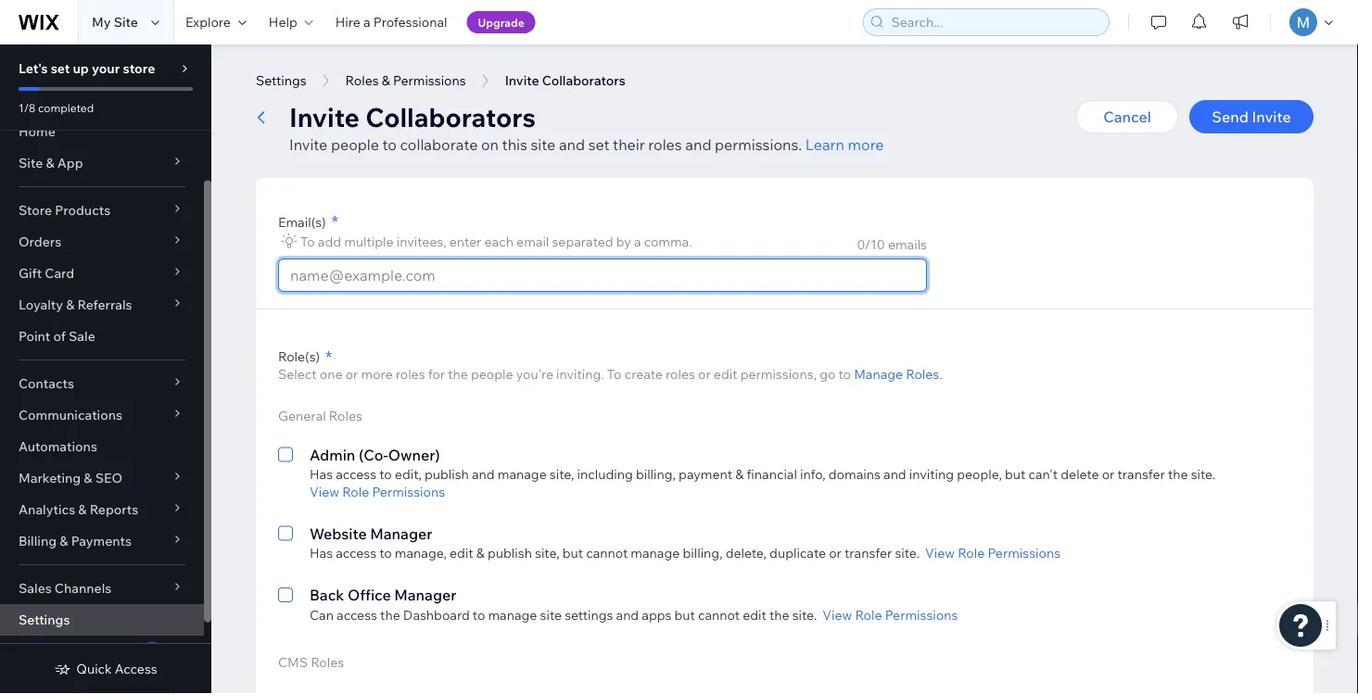 Task type: describe. For each thing, give the bounding box(es) containing it.
role inside website manager has access to manage, edit & publish site, but cannot manage billing, delete, duplicate or transfer site. view role permissions
[[958, 545, 985, 562]]

website manager has access to manage, edit & publish site, but cannot manage billing, delete, duplicate or transfer site. view role permissions
[[310, 525, 1061, 562]]

and right edit,
[[472, 467, 495, 483]]

roles.
[[906, 366, 943, 382]]

payment
[[679, 467, 733, 483]]

invitees,
[[397, 234, 447, 250]]

view inside website manager has access to manage, edit & publish site, but cannot manage billing, delete, duplicate or transfer site. view role permissions
[[926, 545, 955, 562]]

of
[[53, 328, 66, 345]]

site inside back office manager can access the dashboard to manage site settings and apps but cannot edit the site. view role permissions
[[540, 607, 562, 623]]

access for (co-
[[336, 467, 377, 483]]

(co-
[[359, 446, 388, 464]]

send
[[1213, 108, 1249, 126]]

permissions inside website manager has access to manage, edit & publish site, but cannot manage billing, delete, duplicate or transfer site. view role permissions
[[988, 545, 1061, 562]]

orders button
[[0, 226, 204, 258]]

cancel
[[1104, 108, 1152, 126]]

billing, inside website manager has access to manage, edit & publish site, but cannot manage billing, delete, duplicate or transfer site. view role permissions
[[683, 545, 723, 562]]

settings for settings 'button'
[[256, 72, 307, 89]]

view inside admin (co-owner) has access to edit, publish and manage site, including billing, payment & financial info, domains and inviting people, but can't delete or transfer the site. view role permissions
[[310, 484, 339, 500]]

store
[[19, 202, 52, 218]]

roles inside button
[[346, 72, 379, 89]]

edit inside role(s) * select one or more roles for the people you're inviting. to create roles or edit permissions, go to manage roles.
[[714, 366, 738, 382]]

view role permissions button for admin (co-owner)
[[310, 484, 445, 500]]

website
[[310, 525, 367, 543]]

sales
[[19, 581, 52, 597]]

to inside role(s) * select one or more roles for the people you're inviting. to create roles or edit permissions, go to manage roles.
[[607, 366, 622, 382]]

billing
[[19, 533, 57, 550]]

up
[[73, 60, 89, 77]]

send invite button
[[1190, 100, 1314, 134]]

your
[[92, 60, 120, 77]]

Search... field
[[886, 9, 1104, 35]]

more inside invite collaborators invite people to collaborate on this site and set their roles and permissions. learn more
[[848, 135, 885, 154]]

roles & permissions button
[[336, 67, 476, 95]]

to inside back office manager can access the dashboard to manage site settings and apps but cannot edit the site. view role permissions
[[473, 607, 485, 623]]

invite collaborators
[[505, 72, 626, 89]]

1/8
[[19, 101, 36, 115]]

invite inside send invite button
[[1253, 108, 1292, 126]]

0 vertical spatial to
[[301, 234, 315, 250]]

marketing
[[19, 470, 81, 487]]

general roles
[[278, 408, 363, 424]]

quick access button
[[54, 661, 157, 678]]

duplicate
[[770, 545, 827, 562]]

delete,
[[726, 545, 767, 562]]

info,
[[801, 467, 826, 483]]

set inside invite collaborators invite people to collaborate on this site and set their roles and permissions. learn more
[[589, 135, 610, 154]]

1/8 completed
[[19, 101, 94, 115]]

emails
[[889, 237, 928, 253]]

send invite
[[1213, 108, 1292, 126]]

the inside role(s) * select one or more roles for the people you're inviting. to create roles or edit permissions, go to manage roles.
[[448, 366, 468, 382]]

site. inside admin (co-owner) has access to edit, publish and manage site, including billing, payment & financial info, domains and inviting people, but can't delete or transfer the site. view role permissions
[[1192, 467, 1216, 483]]

hire a professional
[[336, 14, 448, 30]]

explore
[[185, 14, 231, 30]]

to inside invite collaborators invite people to collaborate on this site and set their roles and permissions. learn more
[[383, 135, 397, 154]]

& for app
[[46, 155, 54, 171]]

roles right create at the bottom
[[666, 366, 696, 382]]

point of sale
[[19, 328, 95, 345]]

site inside popup button
[[19, 155, 43, 171]]

can
[[310, 607, 334, 623]]

and left the their
[[559, 135, 585, 154]]

a inside hire a professional "link"
[[364, 14, 371, 30]]

products
[[55, 202, 111, 218]]

back
[[310, 586, 344, 605]]

cannot inside website manager has access to manage, edit & publish site, but cannot manage billing, delete, duplicate or transfer site. view role permissions
[[586, 545, 628, 562]]

by
[[617, 234, 631, 250]]

collaborators for invite collaborators
[[542, 72, 626, 89]]

marketing & seo
[[19, 470, 123, 487]]

one
[[320, 366, 343, 382]]

set inside sidebar element
[[51, 60, 70, 77]]

payments
[[71, 533, 132, 550]]

loyalty & referrals button
[[0, 289, 204, 321]]

select
[[278, 366, 317, 382]]

permissions.
[[715, 135, 803, 154]]

roles for cms roles
[[311, 654, 344, 671]]

has inside website manager has access to manage, edit & publish site, but cannot manage billing, delete, duplicate or transfer site. view role permissions
[[310, 545, 333, 562]]

card
[[45, 265, 74, 282]]

site. inside back office manager can access the dashboard to manage site settings and apps but cannot edit the site. view role permissions
[[793, 607, 817, 623]]

transfer inside admin (co-owner) has access to edit, publish and manage site, including billing, payment & financial info, domains and inviting people, but can't delete or transfer the site. view role permissions
[[1118, 467, 1166, 483]]

create
[[625, 366, 663, 382]]

this
[[502, 135, 528, 154]]

inviting
[[910, 467, 955, 483]]

help
[[269, 14, 297, 30]]

loyalty & referrals
[[19, 297, 132, 313]]

store products button
[[0, 195, 204, 226]]

on
[[481, 135, 499, 154]]

let's set up your store
[[19, 60, 155, 77]]

to inside admin (co-owner) has access to edit, publish and manage site, including billing, payment & financial info, domains and inviting people, but can't delete or transfer the site. view role permissions
[[380, 467, 392, 483]]

name@example.com field
[[285, 260, 921, 291]]

manage,
[[395, 545, 447, 562]]

upgrade button
[[467, 11, 536, 33]]

let's
[[19, 60, 48, 77]]

point
[[19, 328, 50, 345]]

including
[[577, 467, 633, 483]]

view role permissions button for back office manager
[[823, 607, 959, 624]]

the inside admin (co-owner) has access to edit, publish and manage site, including billing, payment & financial info, domains and inviting people, but can't delete or transfer the site. view role permissions
[[1169, 467, 1189, 483]]

communications
[[19, 407, 122, 423]]

& for permissions
[[382, 72, 390, 89]]

more inside role(s) * select one or more roles for the people you're inviting. to create roles or edit permissions, go to manage roles.
[[361, 366, 393, 382]]

or right one
[[346, 366, 358, 382]]

comma.
[[644, 234, 693, 250]]

domains
[[829, 467, 881, 483]]

role(s)
[[278, 349, 320, 365]]

permissions inside admin (co-owner) has access to edit, publish and manage site, including billing, payment & financial info, domains and inviting people, but can't delete or transfer the site. view role permissions
[[372, 484, 445, 500]]

apps
[[642, 607, 672, 623]]

sales channels button
[[0, 573, 204, 605]]

manage roles. button
[[854, 366, 943, 383]]

enter
[[450, 234, 482, 250]]

& for payments
[[60, 533, 68, 550]]

go
[[820, 366, 836, 382]]

site, inside website manager has access to manage, edit & publish site, but cannot manage billing, delete, duplicate or transfer site. view role permissions
[[535, 545, 560, 562]]

admin (co-owner) has access to edit, publish and manage site, including billing, payment & financial info, domains and inviting people, but can't delete or transfer the site. view role permissions
[[310, 446, 1216, 500]]

has inside admin (co-owner) has access to edit, publish and manage site, including billing, payment & financial info, domains and inviting people, but can't delete or transfer the site. view role permissions
[[310, 467, 333, 483]]

billing & payments button
[[0, 526, 204, 557]]

dashboard
[[403, 607, 470, 623]]



Task type: locate. For each thing, give the bounding box(es) containing it.
or right delete
[[1103, 467, 1115, 483]]

1 vertical spatial role
[[958, 545, 985, 562]]

multiple
[[344, 234, 394, 250]]

invite collaborators button
[[496, 67, 635, 95]]

2 horizontal spatial role
[[958, 545, 985, 562]]

each
[[485, 234, 514, 250]]

set left up
[[51, 60, 70, 77]]

set left the their
[[589, 135, 610, 154]]

2 horizontal spatial edit
[[743, 607, 767, 623]]

edit down 'delete,'
[[743, 607, 767, 623]]

site right my on the top left
[[114, 14, 138, 30]]

1 vertical spatial collaborators
[[366, 101, 536, 133]]

admin
[[310, 446, 356, 464]]

1 horizontal spatial to
[[607, 366, 622, 382]]

collaborators for invite collaborators invite people to collaborate on this site and set their roles and permissions. learn more
[[366, 101, 536, 133]]

0 horizontal spatial a
[[364, 14, 371, 30]]

2 vertical spatial role
[[856, 607, 883, 623]]

1 vertical spatial to
[[607, 366, 622, 382]]

sale
[[69, 328, 95, 345]]

permissions,
[[741, 366, 817, 382]]

1 horizontal spatial edit
[[714, 366, 738, 382]]

0 vertical spatial set
[[51, 60, 70, 77]]

professional
[[374, 14, 448, 30]]

manage left "including"
[[498, 467, 547, 483]]

0 vertical spatial collaborators
[[542, 72, 626, 89]]

permissions inside button
[[393, 72, 466, 89]]

access inside website manager has access to manage, edit & publish site, but cannot manage billing, delete, duplicate or transfer site. view role permissions
[[336, 545, 377, 562]]

2 vertical spatial access
[[337, 607, 377, 623]]

0 horizontal spatial publish
[[425, 467, 469, 483]]

settings down sales
[[19, 612, 70, 628]]

manage inside back office manager can access the dashboard to manage site settings and apps but cannot edit the site. view role permissions
[[488, 607, 537, 623]]

1 vertical spatial site,
[[535, 545, 560, 562]]

automations
[[19, 439, 97, 455]]

0 vertical spatial but
[[1006, 467, 1026, 483]]

cannot up back office manager can access the dashboard to manage site settings and apps but cannot edit the site. view role permissions
[[586, 545, 628, 562]]

edit inside back office manager can access the dashboard to manage site settings and apps but cannot edit the site. view role permissions
[[743, 607, 767, 623]]

&
[[382, 72, 390, 89], [46, 155, 54, 171], [66, 297, 75, 313], [736, 467, 744, 483], [84, 470, 92, 487], [78, 502, 87, 518], [60, 533, 68, 550], [477, 545, 485, 562]]

cannot right apps in the bottom left of the page
[[698, 607, 740, 623]]

cms
[[278, 654, 308, 671]]

and left apps in the bottom left of the page
[[616, 607, 639, 623]]

0 horizontal spatial edit
[[450, 545, 474, 562]]

people down roles & permissions button
[[331, 135, 379, 154]]

edit right manage,
[[450, 545, 474, 562]]

0 horizontal spatial people
[[331, 135, 379, 154]]

site right this
[[531, 135, 556, 154]]

roles down hire
[[346, 72, 379, 89]]

edit left the permissions,
[[714, 366, 738, 382]]

collaborate
[[400, 135, 478, 154]]

0 vertical spatial site
[[114, 14, 138, 30]]

0 horizontal spatial billing,
[[636, 467, 676, 483]]

1 horizontal spatial set
[[589, 135, 610, 154]]

& left reports
[[78, 502, 87, 518]]

site & app
[[19, 155, 83, 171]]

0 vertical spatial site.
[[1192, 467, 1216, 483]]

2 vertical spatial view
[[823, 607, 853, 623]]

& inside loyalty & referrals popup button
[[66, 297, 75, 313]]

help button
[[258, 0, 324, 45]]

transfer right duplicate
[[845, 545, 893, 562]]

0 vertical spatial a
[[364, 14, 371, 30]]

inviting.
[[557, 366, 605, 382]]

publish down owner)
[[425, 467, 469, 483]]

role
[[342, 484, 369, 500], [958, 545, 985, 562], [856, 607, 883, 623]]

roles inside invite collaborators invite people to collaborate on this site and set their roles and permissions. learn more
[[649, 135, 682, 154]]

publish inside website manager has access to manage, edit & publish site, but cannot manage billing, delete, duplicate or transfer site. view role permissions
[[488, 545, 532, 562]]

referrals
[[77, 297, 132, 313]]

* for email(s) *
[[332, 211, 338, 232]]

0 vertical spatial manager
[[370, 525, 433, 543]]

to left create at the bottom
[[607, 366, 622, 382]]

has down admin
[[310, 467, 333, 483]]

& left 'app'
[[46, 155, 54, 171]]

billing & payments
[[19, 533, 132, 550]]

manage inside admin (co-owner) has access to edit, publish and manage site, including billing, payment & financial info, domains and inviting people, but can't delete or transfer the site. view role permissions
[[498, 467, 547, 483]]

you're
[[516, 366, 554, 382]]

more right one
[[361, 366, 393, 382]]

1 horizontal spatial site.
[[896, 545, 920, 562]]

automations link
[[0, 431, 204, 463]]

quick
[[76, 661, 112, 678]]

site, inside admin (co-owner) has access to edit, publish and manage site, including billing, payment & financial info, domains and inviting people, but can't delete or transfer the site. view role permissions
[[550, 467, 575, 483]]

the
[[448, 366, 468, 382], [1169, 467, 1189, 483], [380, 607, 400, 623], [770, 607, 790, 623]]

gift card button
[[0, 258, 204, 289]]

0 vertical spatial cannot
[[586, 545, 628, 562]]

1 vertical spatial view role permissions button
[[926, 545, 1061, 562]]

roles & permissions
[[346, 72, 466, 89]]

view role permissions button for website manager
[[926, 545, 1061, 562]]

0 vertical spatial view
[[310, 484, 339, 500]]

billing, left 'delete,'
[[683, 545, 723, 562]]

quick access
[[76, 661, 157, 678]]

manager
[[370, 525, 433, 543], [394, 586, 457, 605]]

* right role(s)
[[326, 346, 332, 367]]

access
[[115, 661, 157, 678]]

access down website
[[336, 545, 377, 562]]

permissions
[[393, 72, 466, 89], [372, 484, 445, 500], [988, 545, 1061, 562], [886, 607, 959, 623]]

my site
[[92, 14, 138, 30]]

site & app button
[[0, 147, 204, 179]]

1 vertical spatial manager
[[394, 586, 457, 605]]

people left you're
[[471, 366, 513, 382]]

invite inside invite collaborators button
[[505, 72, 539, 89]]

manage right dashboard
[[488, 607, 537, 623]]

0 vertical spatial site
[[531, 135, 556, 154]]

to down email(s)
[[301, 234, 315, 250]]

orders
[[19, 234, 61, 250]]

0 horizontal spatial settings
[[19, 612, 70, 628]]

analytics & reports button
[[0, 494, 204, 526]]

access inside admin (co-owner) has access to edit, publish and manage site, including billing, payment & financial info, domains and inviting people, but can't delete or transfer the site. view role permissions
[[336, 467, 377, 483]]

2 vertical spatial roles
[[311, 654, 344, 671]]

1 horizontal spatial publish
[[488, 545, 532, 562]]

collaborators inside invite collaborators invite people to collaborate on this site and set their roles and permissions. learn more
[[366, 101, 536, 133]]

role inside back office manager can access the dashboard to manage site settings and apps but cannot edit the site. view role permissions
[[856, 607, 883, 623]]

marketing & seo button
[[0, 463, 204, 494]]

& left seo
[[84, 470, 92, 487]]

& inside analytics & reports popup button
[[78, 502, 87, 518]]

1 vertical spatial roles
[[329, 408, 363, 424]]

0 horizontal spatial view
[[310, 484, 339, 500]]

& for referrals
[[66, 297, 75, 313]]

email
[[517, 234, 549, 250]]

manage up back office manager can access the dashboard to manage site settings and apps but cannot edit the site. view role permissions
[[631, 545, 680, 562]]

more right learn at the right of the page
[[848, 135, 885, 154]]

0 vertical spatial access
[[336, 467, 377, 483]]

email(s) *
[[278, 211, 338, 232]]

0 horizontal spatial site.
[[793, 607, 817, 623]]

communications button
[[0, 400, 204, 431]]

seo
[[95, 470, 123, 487]]

financial
[[747, 467, 798, 483]]

sales channels
[[19, 581, 112, 597]]

None checkbox
[[278, 444, 293, 500], [278, 523, 293, 562], [278, 444, 293, 500], [278, 523, 293, 562]]

1 horizontal spatial view
[[823, 607, 853, 623]]

settings inside 'button'
[[256, 72, 307, 89]]

& inside billing & payments dropdown button
[[60, 533, 68, 550]]

settings inside sidebar element
[[19, 612, 70, 628]]

& left financial
[[736, 467, 744, 483]]

site,
[[550, 467, 575, 483], [535, 545, 560, 562]]

0 vertical spatial edit
[[714, 366, 738, 382]]

owner)
[[388, 446, 440, 464]]

to left collaborate
[[383, 135, 397, 154]]

store products
[[19, 202, 111, 218]]

1 horizontal spatial collaborators
[[542, 72, 626, 89]]

to
[[383, 135, 397, 154], [839, 366, 852, 382], [380, 467, 392, 483], [380, 545, 392, 562], [473, 607, 485, 623]]

1 horizontal spatial a
[[634, 234, 641, 250]]

view inside back office manager can access the dashboard to manage site settings and apps but cannot edit the site. view role permissions
[[823, 607, 853, 623]]

and
[[559, 135, 585, 154], [686, 135, 712, 154], [472, 467, 495, 483], [884, 467, 907, 483], [616, 607, 639, 623]]

general
[[278, 408, 326, 424]]

upgrade
[[478, 15, 525, 29]]

0 vertical spatial view role permissions button
[[310, 484, 445, 500]]

1 vertical spatial *
[[326, 346, 332, 367]]

& right manage,
[[477, 545, 485, 562]]

2 vertical spatial view role permissions button
[[823, 607, 959, 624]]

to inside website manager has access to manage, edit & publish site, but cannot manage billing, delete, duplicate or transfer site. view role permissions
[[380, 545, 392, 562]]

1 horizontal spatial site
[[114, 14, 138, 30]]

& inside marketing & seo 'dropdown button'
[[84, 470, 92, 487]]

0 horizontal spatial role
[[342, 484, 369, 500]]

1 horizontal spatial role
[[856, 607, 883, 623]]

0 vertical spatial more
[[848, 135, 885, 154]]

site
[[531, 135, 556, 154], [540, 607, 562, 623]]

manager up manage,
[[370, 525, 433, 543]]

settings button
[[247, 67, 316, 95]]

& right billing
[[60, 533, 68, 550]]

1 horizontal spatial people
[[471, 366, 513, 382]]

0 horizontal spatial but
[[563, 545, 583, 562]]

collaborators up collaborate
[[366, 101, 536, 133]]

view down admin
[[310, 484, 339, 500]]

but inside admin (co-owner) has access to edit, publish and manage site, including billing, payment & financial info, domains and inviting people, but can't delete or transfer the site. view role permissions
[[1006, 467, 1026, 483]]

or right create at the bottom
[[699, 366, 711, 382]]

1 vertical spatial site
[[19, 155, 43, 171]]

0 vertical spatial settings
[[256, 72, 307, 89]]

& right loyalty
[[66, 297, 75, 313]]

site down home
[[19, 155, 43, 171]]

2 vertical spatial site.
[[793, 607, 817, 623]]

& for reports
[[78, 502, 87, 518]]

billing, left 'payment'
[[636, 467, 676, 483]]

hire
[[336, 14, 361, 30]]

or right duplicate
[[829, 545, 842, 562]]

but inside back office manager can access the dashboard to manage site settings and apps but cannot edit the site. view role permissions
[[675, 607, 696, 623]]

role inside admin (co-owner) has access to edit, publish and manage site, including billing, payment & financial info, domains and inviting people, but can't delete or transfer the site. view role permissions
[[342, 484, 369, 500]]

1 horizontal spatial more
[[848, 135, 885, 154]]

access for office
[[337, 607, 377, 623]]

1 horizontal spatial but
[[675, 607, 696, 623]]

2 vertical spatial but
[[675, 607, 696, 623]]

collaborators up invite collaborators invite people to collaborate on this site and set their roles and permissions. learn more
[[542, 72, 626, 89]]

1 vertical spatial edit
[[450, 545, 474, 562]]

& for seo
[[84, 470, 92, 487]]

& inside roles & permissions button
[[382, 72, 390, 89]]

but left can't
[[1006, 467, 1026, 483]]

but right apps in the bottom left of the page
[[675, 607, 696, 623]]

0 vertical spatial transfer
[[1118, 467, 1166, 483]]

0 vertical spatial site,
[[550, 467, 575, 483]]

2 vertical spatial manage
[[488, 607, 537, 623]]

delete
[[1061, 467, 1100, 483]]

a right hire
[[364, 14, 371, 30]]

collaborators inside invite collaborators button
[[542, 72, 626, 89]]

roles up admin
[[329, 408, 363, 424]]

or inside admin (co-owner) has access to edit, publish and manage site, including billing, payment & financial info, domains and inviting people, but can't delete or transfer the site. view role permissions
[[1103, 467, 1115, 483]]

2 horizontal spatial view
[[926, 545, 955, 562]]

loyalty
[[19, 297, 63, 313]]

manage
[[854, 366, 904, 382]]

0 horizontal spatial set
[[51, 60, 70, 77]]

0 vertical spatial manage
[[498, 467, 547, 483]]

or inside website manager has access to manage, edit & publish site, but cannot manage billing, delete, duplicate or transfer site. view role permissions
[[829, 545, 842, 562]]

a right by
[[634, 234, 641, 250]]

0 vertical spatial role
[[342, 484, 369, 500]]

sidebar element
[[0, 45, 211, 695]]

0 vertical spatial has
[[310, 467, 333, 483]]

add
[[318, 234, 341, 250]]

to left manage,
[[380, 545, 392, 562]]

edit inside website manager has access to manage, edit & publish site, but cannot manage billing, delete, duplicate or transfer site. view role permissions
[[450, 545, 474, 562]]

manage inside website manager has access to manage, edit & publish site, but cannot manage billing, delete, duplicate or transfer site. view role permissions
[[631, 545, 680, 562]]

roles right cms
[[311, 654, 344, 671]]

1 horizontal spatial cannot
[[698, 607, 740, 623]]

channels
[[55, 581, 112, 597]]

2 has from the top
[[310, 545, 333, 562]]

1 has from the top
[[310, 467, 333, 483]]

view down inviting
[[926, 545, 955, 562]]

1 vertical spatial access
[[336, 545, 377, 562]]

edit
[[714, 366, 738, 382], [450, 545, 474, 562], [743, 607, 767, 623]]

cancel button
[[1077, 100, 1179, 134]]

home
[[19, 123, 55, 140]]

& inside site & app popup button
[[46, 155, 54, 171]]

* up add in the top left of the page
[[332, 211, 338, 232]]

and left permissions.
[[686, 135, 712, 154]]

reports
[[90, 502, 138, 518]]

1 horizontal spatial billing,
[[683, 545, 723, 562]]

for
[[428, 366, 445, 382]]

1 vertical spatial settings
[[19, 612, 70, 628]]

manager up dashboard
[[394, 586, 457, 605]]

and left inviting
[[884, 467, 907, 483]]

& inside admin (co-owner) has access to edit, publish and manage site, including billing, payment & financial info, domains and inviting people, but can't delete or transfer the site. view role permissions
[[736, 467, 744, 483]]

view
[[310, 484, 339, 500], [926, 545, 955, 562], [823, 607, 853, 623]]

billing, inside admin (co-owner) has access to edit, publish and manage site, including billing, payment & financial info, domains and inviting people, but can't delete or transfer the site. view role permissions
[[636, 467, 676, 483]]

1 horizontal spatial settings
[[256, 72, 307, 89]]

set
[[51, 60, 70, 77], [589, 135, 610, 154]]

2 vertical spatial edit
[[743, 607, 767, 623]]

roles right the their
[[649, 135, 682, 154]]

view down duplicate
[[823, 607, 853, 623]]

0 horizontal spatial transfer
[[845, 545, 893, 562]]

1 vertical spatial has
[[310, 545, 333, 562]]

settings down help on the top
[[256, 72, 307, 89]]

permissions inside back office manager can access the dashboard to manage site settings and apps but cannot edit the site. view role permissions
[[886, 607, 959, 623]]

but up settings
[[563, 545, 583, 562]]

1 vertical spatial publish
[[488, 545, 532, 562]]

1 vertical spatial view
[[926, 545, 955, 562]]

view role permissions button
[[310, 484, 445, 500], [926, 545, 1061, 562], [823, 607, 959, 624]]

to inside role(s) * select one or more roles for the people you're inviting. to create roles or edit permissions, go to manage roles.
[[839, 366, 852, 382]]

1 vertical spatial more
[[361, 366, 393, 382]]

manager inside website manager has access to manage, edit & publish site, but cannot manage billing, delete, duplicate or transfer site. view role permissions
[[370, 525, 433, 543]]

can't
[[1029, 467, 1059, 483]]

roles left for
[[396, 366, 425, 382]]

1 vertical spatial people
[[471, 366, 513, 382]]

back office manager can access the dashboard to manage site settings and apps but cannot edit the site. view role permissions
[[310, 586, 959, 623]]

roles for general roles
[[329, 408, 363, 424]]

0 horizontal spatial more
[[361, 366, 393, 382]]

manager inside back office manager can access the dashboard to manage site settings and apps but cannot edit the site. view role permissions
[[394, 586, 457, 605]]

& inside website manager has access to manage, edit & publish site, but cannot manage billing, delete, duplicate or transfer site. view role permissions
[[477, 545, 485, 562]]

0 horizontal spatial collaborators
[[366, 101, 536, 133]]

transfer right delete
[[1118, 467, 1166, 483]]

site left settings
[[540, 607, 562, 623]]

people inside invite collaborators invite people to collaborate on this site and set their roles and permissions. learn more
[[331, 135, 379, 154]]

publish inside admin (co-owner) has access to edit, publish and manage site, including billing, payment & financial info, domains and inviting people, but can't delete or transfer the site. view role permissions
[[425, 467, 469, 483]]

role(s) * select one or more roles for the people you're inviting. to create roles or edit permissions, go to manage roles.
[[278, 346, 943, 382]]

transfer inside website manager has access to manage, edit & publish site, but cannot manage billing, delete, duplicate or transfer site. view role permissions
[[845, 545, 893, 562]]

& down hire a professional "link"
[[382, 72, 390, 89]]

0 vertical spatial billing,
[[636, 467, 676, 483]]

gift card
[[19, 265, 74, 282]]

access inside back office manager can access the dashboard to manage site settings and apps but cannot edit the site. view role permissions
[[337, 607, 377, 623]]

1 vertical spatial manage
[[631, 545, 680, 562]]

edit,
[[395, 467, 422, 483]]

1 vertical spatial cannot
[[698, 607, 740, 623]]

0 vertical spatial people
[[331, 135, 379, 154]]

people inside role(s) * select one or more roles for the people you're inviting. to create roles or edit permissions, go to manage roles.
[[471, 366, 513, 382]]

hire a professional link
[[324, 0, 459, 45]]

0 horizontal spatial cannot
[[586, 545, 628, 562]]

1 vertical spatial but
[[563, 545, 583, 562]]

* inside role(s) * select one or more roles for the people you're inviting. to create roles or edit permissions, go to manage roles.
[[326, 346, 332, 367]]

0 horizontal spatial to
[[301, 234, 315, 250]]

0 horizontal spatial site
[[19, 155, 43, 171]]

publish right manage,
[[488, 545, 532, 562]]

1 vertical spatial transfer
[[845, 545, 893, 562]]

analytics
[[19, 502, 75, 518]]

0 vertical spatial *
[[332, 211, 338, 232]]

cannot inside back office manager can access the dashboard to manage site settings and apps but cannot edit the site. view role permissions
[[698, 607, 740, 623]]

access down (co-
[[336, 467, 377, 483]]

gift
[[19, 265, 42, 282]]

access down office
[[337, 607, 377, 623]]

1 vertical spatial site.
[[896, 545, 920, 562]]

to right dashboard
[[473, 607, 485, 623]]

None checkbox
[[278, 584, 293, 624]]

1 vertical spatial site
[[540, 607, 562, 623]]

and inside back office manager can access the dashboard to manage site settings and apps but cannot edit the site. view role permissions
[[616, 607, 639, 623]]

roles
[[649, 135, 682, 154], [396, 366, 425, 382], [666, 366, 696, 382]]

to left edit,
[[380, 467, 392, 483]]

2 horizontal spatial site.
[[1192, 467, 1216, 483]]

home link
[[0, 116, 204, 147]]

0 vertical spatial publish
[[425, 467, 469, 483]]

email(s)
[[278, 214, 326, 231]]

site inside invite collaborators invite people to collaborate on this site and set their roles and permissions. learn more
[[531, 135, 556, 154]]

1 vertical spatial set
[[589, 135, 610, 154]]

collaborators
[[542, 72, 626, 89], [366, 101, 536, 133]]

settings for settings link
[[19, 612, 70, 628]]

1 vertical spatial a
[[634, 234, 641, 250]]

2 horizontal spatial but
[[1006, 467, 1026, 483]]

* for role(s) * select one or more roles for the people you're inviting. to create roles or edit permissions, go to manage roles.
[[326, 346, 332, 367]]

1 vertical spatial billing,
[[683, 545, 723, 562]]

but inside website manager has access to manage, edit & publish site, but cannot manage billing, delete, duplicate or transfer site. view role permissions
[[563, 545, 583, 562]]

has
[[310, 467, 333, 483], [310, 545, 333, 562]]

to right go
[[839, 366, 852, 382]]

their
[[613, 135, 645, 154]]

site. inside website manager has access to manage, edit & publish site, but cannot manage billing, delete, duplicate or transfer site. view role permissions
[[896, 545, 920, 562]]

0 vertical spatial roles
[[346, 72, 379, 89]]

settings link
[[0, 605, 204, 636]]

1 horizontal spatial transfer
[[1118, 467, 1166, 483]]

has down website
[[310, 545, 333, 562]]

learn
[[806, 135, 845, 154]]



Task type: vqa. For each thing, say whether or not it's contained in the screenshot.
one
yes



